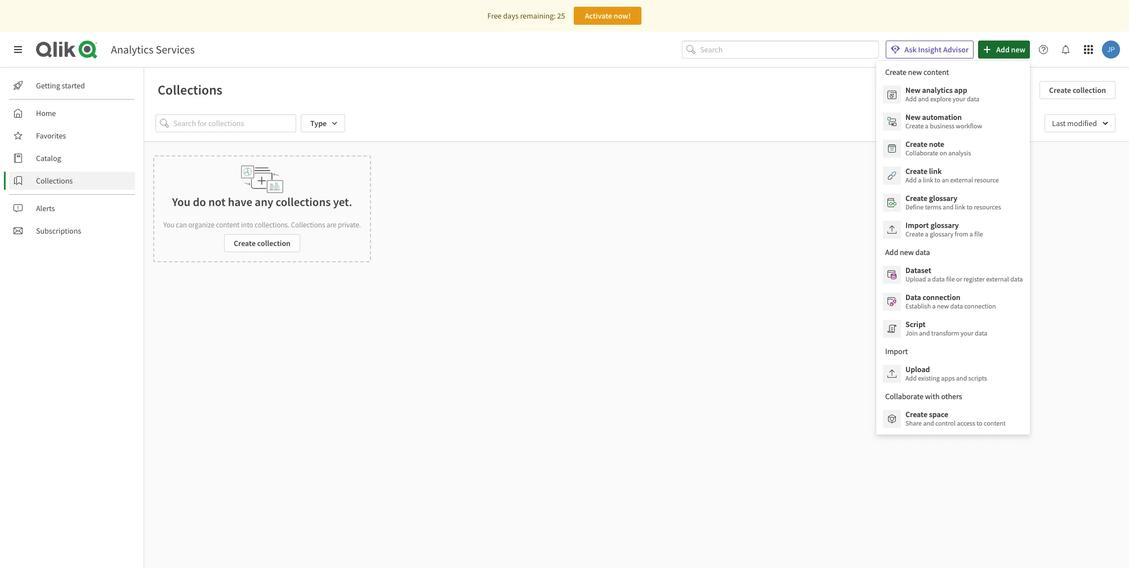 Task type: locate. For each thing, give the bounding box(es) containing it.
a inside data connection establish a new data connection
[[933, 302, 936, 310]]

1 vertical spatial new
[[938, 302, 949, 310]]

create left space
[[906, 410, 928, 420]]

1 new from the top
[[906, 85, 921, 95]]

on
[[940, 149, 948, 157]]

0 vertical spatial new
[[1012, 45, 1026, 55]]

0 vertical spatial collection
[[1073, 85, 1107, 95]]

analytics services element
[[111, 42, 195, 56]]

data inside the script join and transform your data
[[975, 329, 988, 337]]

1 upload from the top
[[906, 275, 927, 283]]

create
[[1050, 85, 1072, 95], [906, 122, 924, 130], [906, 139, 928, 149], [906, 166, 928, 176], [906, 193, 928, 203], [906, 230, 924, 238], [234, 238, 256, 248], [906, 410, 928, 420]]

your right transform
[[961, 329, 974, 337]]

a left an
[[918, 176, 922, 184]]

collections down services
[[158, 81, 223, 99]]

content right access
[[984, 419, 1006, 428]]

free days remaining: 25
[[488, 11, 565, 21]]

glossary left from
[[930, 230, 954, 238]]

glossary
[[930, 193, 958, 203], [931, 220, 959, 230], [930, 230, 954, 238]]

business
[[930, 122, 955, 130]]

0 vertical spatial new
[[906, 85, 921, 95]]

2 horizontal spatial collections
[[291, 220, 325, 230]]

scripts
[[969, 374, 988, 383]]

join
[[906, 329, 918, 337]]

data left or
[[933, 275, 945, 283]]

remaining:
[[520, 11, 556, 21]]

create collection button up last modified image
[[1040, 81, 1116, 99]]

create up import
[[906, 193, 928, 203]]

you
[[172, 194, 191, 210], [163, 220, 175, 230]]

1 vertical spatial content
[[984, 419, 1006, 428]]

1 horizontal spatial connection
[[965, 302, 996, 310]]

new inside new analytics app add and explore your data
[[906, 85, 921, 95]]

glossary down terms
[[931, 220, 959, 230]]

a inside new automation create a business workflow
[[926, 122, 929, 130]]

create inside create collection element
[[234, 238, 256, 248]]

external for dataset
[[987, 275, 1009, 283]]

you left can
[[163, 220, 175, 230]]

ask insight advisor button
[[886, 41, 974, 59]]

import glossary menu item
[[877, 216, 1030, 243]]

0 horizontal spatial external
[[951, 176, 974, 184]]

0 horizontal spatial to
[[935, 176, 941, 184]]

and
[[918, 95, 929, 103], [943, 203, 954, 211], [920, 329, 930, 337], [957, 374, 968, 383], [924, 419, 935, 428]]

create link menu item
[[877, 162, 1030, 189]]

any
[[255, 194, 273, 210]]

collections inside create collection element
[[291, 220, 325, 230]]

0 horizontal spatial new
[[938, 302, 949, 310]]

a right establish
[[933, 302, 936, 310]]

1 vertical spatial your
[[961, 329, 974, 337]]

1 horizontal spatial to
[[967, 203, 973, 211]]

private.
[[338, 220, 361, 230]]

menu
[[877, 61, 1030, 435]]

new left automation
[[906, 112, 921, 122]]

note
[[930, 139, 945, 149]]

create up last modified image
[[1050, 85, 1072, 95]]

file left or
[[947, 275, 955, 283]]

filters region
[[144, 105, 1130, 141]]

and for new analytics app
[[918, 95, 929, 103]]

create collection up last modified image
[[1050, 85, 1107, 95]]

0 vertical spatial upload
[[906, 275, 927, 283]]

analytics
[[111, 42, 154, 56]]

collection up last modified image
[[1073, 85, 1107, 95]]

close sidebar menu image
[[14, 45, 23, 54]]

transform
[[932, 329, 960, 337]]

upload
[[906, 275, 927, 283], [906, 365, 930, 375]]

create collection
[[1050, 85, 1107, 95], [234, 238, 291, 248]]

create note collaborate on analysis
[[906, 139, 972, 157]]

data
[[906, 292, 922, 303]]

a for connection
[[933, 302, 936, 310]]

apps
[[942, 374, 955, 383]]

and inside new analytics app add and explore your data
[[918, 95, 929, 103]]

0 vertical spatial your
[[953, 95, 966, 103]]

0 vertical spatial collections
[[158, 81, 223, 99]]

glossary for create glossary
[[930, 193, 958, 203]]

0 horizontal spatial collections
[[36, 176, 73, 186]]

external inside create link add a link to an external resource
[[951, 176, 974, 184]]

1 horizontal spatial collections
[[158, 81, 223, 99]]

0 vertical spatial create collection
[[1050, 85, 1107, 95]]

link left an
[[923, 176, 934, 184]]

terms
[[926, 203, 942, 211]]

and right share
[[924, 419, 935, 428]]

file inside import glossary create a glossary from a file
[[975, 230, 984, 238]]

0 horizontal spatial file
[[947, 275, 955, 283]]

new inside dropdown button
[[1012, 45, 1026, 55]]

new
[[906, 85, 921, 95], [906, 112, 921, 122]]

file right from
[[975, 230, 984, 238]]

0 vertical spatial you
[[172, 194, 191, 210]]

0 horizontal spatial create collection
[[234, 238, 291, 248]]

from
[[955, 230, 969, 238]]

data
[[967, 95, 980, 103], [933, 275, 945, 283], [1011, 275, 1023, 283], [951, 302, 963, 310], [975, 329, 988, 337]]

space
[[930, 410, 949, 420]]

catalog link
[[9, 149, 135, 167]]

add up define
[[906, 176, 917, 184]]

2 vertical spatial collections
[[291, 220, 325, 230]]

and left explore
[[918, 95, 929, 103]]

favorites
[[36, 131, 66, 141]]

upload up data
[[906, 275, 927, 283]]

getting started
[[36, 81, 85, 91]]

1 vertical spatial collection
[[257, 238, 291, 248]]

external right an
[[951, 176, 974, 184]]

not
[[208, 194, 226, 210]]

content left into
[[216, 220, 240, 230]]

activate now!
[[585, 11, 631, 21]]

glossary down an
[[930, 193, 958, 203]]

to left an
[[935, 176, 941, 184]]

new inside data connection establish a new data connection
[[938, 302, 949, 310]]

1 vertical spatial collections
[[36, 176, 73, 186]]

content inside create collection element
[[216, 220, 240, 230]]

home link
[[9, 104, 135, 122]]

content inside create space share and control access to content
[[984, 419, 1006, 428]]

1 vertical spatial you
[[163, 220, 175, 230]]

a left business
[[926, 122, 929, 130]]

your inside new analytics app add and explore your data
[[953, 95, 966, 103]]

content
[[216, 220, 240, 230], [984, 419, 1006, 428]]

you do not have any collections yet.
[[172, 194, 352, 210]]

1 horizontal spatial new
[[1012, 45, 1026, 55]]

2 horizontal spatial to
[[977, 419, 983, 428]]

collections left are
[[291, 220, 325, 230]]

external inside dataset upload a data file or register external data
[[987, 275, 1009, 283]]

1 vertical spatial to
[[967, 203, 973, 211]]

searchbar element
[[682, 40, 880, 59]]

create collection down the you can organize content into collections. collections are private.
[[234, 238, 291, 248]]

add
[[997, 45, 1010, 55], [906, 95, 917, 103], [906, 176, 917, 184], [906, 374, 917, 383]]

2 new from the top
[[906, 112, 921, 122]]

create inside new automation create a business workflow
[[906, 122, 924, 130]]

new for new automation
[[906, 112, 921, 122]]

1 horizontal spatial file
[[975, 230, 984, 238]]

and inside upload add existing apps and scripts
[[957, 374, 968, 383]]

you left do
[[172, 194, 191, 210]]

glossary inside create glossary define terms and link to resources
[[930, 193, 958, 203]]

data right transform
[[975, 329, 988, 337]]

and inside the script join and transform your data
[[920, 329, 930, 337]]

a for glossary
[[926, 230, 929, 238]]

explore
[[931, 95, 952, 103]]

0 horizontal spatial content
[[216, 220, 240, 230]]

getting started link
[[9, 77, 135, 95]]

collection
[[1073, 85, 1107, 95], [257, 238, 291, 248]]

create down "collaborate" on the right top
[[906, 166, 928, 176]]

add new button
[[979, 41, 1030, 59]]

1 vertical spatial upload
[[906, 365, 930, 375]]

establish
[[906, 302, 931, 310]]

data up workflow
[[967, 95, 980, 103]]

collections
[[276, 194, 331, 210]]

a
[[926, 122, 929, 130], [918, 176, 922, 184], [926, 230, 929, 238], [970, 230, 974, 238], [928, 275, 931, 283], [933, 302, 936, 310]]

create left business
[[906, 122, 924, 130]]

a for automation
[[926, 122, 929, 130]]

or
[[957, 275, 963, 283]]

your right explore
[[953, 95, 966, 103]]

collaborate
[[906, 149, 939, 157]]

add left existing
[[906, 374, 917, 383]]

1 horizontal spatial external
[[987, 275, 1009, 283]]

yet.
[[333, 194, 352, 210]]

connection down dataset "menu item"
[[923, 292, 961, 303]]

0 vertical spatial to
[[935, 176, 941, 184]]

1 vertical spatial external
[[987, 275, 1009, 283]]

and inside create glossary define terms and link to resources
[[943, 203, 954, 211]]

ask
[[905, 45, 917, 55]]

external
[[951, 176, 974, 184], [987, 275, 1009, 283]]

to left resources
[[967, 203, 973, 211]]

1 horizontal spatial content
[[984, 419, 1006, 428]]

and inside create space share and control access to content
[[924, 419, 935, 428]]

and for create glossary
[[943, 203, 954, 211]]

0 vertical spatial file
[[975, 230, 984, 238]]

1 vertical spatial create collection
[[234, 238, 291, 248]]

0 vertical spatial content
[[216, 220, 240, 230]]

upload add existing apps and scripts
[[906, 365, 988, 383]]

create inside create link add a link to an external resource
[[906, 166, 928, 176]]

1 vertical spatial new
[[906, 112, 921, 122]]

app
[[955, 85, 968, 95]]

add inside new analytics app add and explore your data
[[906, 95, 917, 103]]

your
[[953, 95, 966, 103], [961, 329, 974, 337]]

to inside create space share and control access to content
[[977, 419, 983, 428]]

to right access
[[977, 419, 983, 428]]

create collection button down the you can organize content into collections. collections are private.
[[224, 234, 300, 252]]

favorites link
[[9, 127, 135, 145]]

and right join
[[920, 329, 930, 337]]

link up "import glossary" menu item
[[955, 203, 966, 211]]

add inside create link add a link to an external resource
[[906, 176, 917, 184]]

1 horizontal spatial create collection button
[[1040, 81, 1116, 99]]

add right advisor
[[997, 45, 1010, 55]]

a up establish
[[928, 275, 931, 283]]

2 upload from the top
[[906, 365, 930, 375]]

link inside create glossary define terms and link to resources
[[955, 203, 966, 211]]

file inside dataset upload a data file or register external data
[[947, 275, 955, 283]]

a for link
[[918, 176, 922, 184]]

1 vertical spatial file
[[947, 275, 955, 283]]

upload menu item
[[877, 361, 1030, 388]]

create left note
[[906, 139, 928, 149]]

ask insight advisor
[[905, 45, 969, 55]]

catalog
[[36, 153, 61, 163]]

0 vertical spatial external
[[951, 176, 974, 184]]

create inside import glossary create a glossary from a file
[[906, 230, 924, 238]]

and right terms
[[943, 203, 954, 211]]

create down into
[[234, 238, 256, 248]]

upload left apps
[[906, 365, 930, 375]]

to for glossary
[[967, 203, 973, 211]]

create collection button
[[1040, 81, 1116, 99], [224, 234, 300, 252]]

to
[[935, 176, 941, 184], [967, 203, 973, 211], [977, 419, 983, 428]]

analysis
[[949, 149, 972, 157]]

new
[[1012, 45, 1026, 55], [938, 302, 949, 310]]

add left analytics
[[906, 95, 917, 103]]

external right register in the top right of the page
[[987, 275, 1009, 283]]

2 vertical spatial to
[[977, 419, 983, 428]]

a down terms
[[926, 230, 929, 238]]

connection down register in the top right of the page
[[965, 302, 996, 310]]

collection down collections.
[[257, 238, 291, 248]]

new left analytics
[[906, 85, 921, 95]]

register
[[964, 275, 985, 283]]

to inside create glossary define terms and link to resources
[[967, 203, 973, 211]]

connection
[[923, 292, 961, 303], [965, 302, 996, 310]]

home
[[36, 108, 56, 118]]

and right apps
[[957, 374, 968, 383]]

new inside new automation create a business workflow
[[906, 112, 921, 122]]

1 horizontal spatial collection
[[1073, 85, 1107, 95]]

0 horizontal spatial collection
[[257, 238, 291, 248]]

0 horizontal spatial create collection button
[[224, 234, 300, 252]]

you for you can organize content into collections. collections are private.
[[163, 220, 175, 230]]

upload inside upload add existing apps and scripts
[[906, 365, 930, 375]]

link
[[930, 166, 942, 176], [923, 176, 934, 184], [955, 203, 966, 211]]

collections down catalog
[[36, 176, 73, 186]]

collections
[[158, 81, 223, 99], [36, 176, 73, 186], [291, 220, 325, 230]]

a inside create link add a link to an external resource
[[918, 176, 922, 184]]

new for new analytics app
[[906, 85, 921, 95]]

create down define
[[906, 230, 924, 238]]

data up "script" menu item
[[951, 302, 963, 310]]

create space menu item
[[877, 406, 1030, 433]]



Task type: describe. For each thing, give the bounding box(es) containing it.
getting
[[36, 81, 60, 91]]

insight
[[919, 45, 942, 55]]

are
[[327, 220, 337, 230]]

automation
[[923, 112, 962, 122]]

started
[[62, 81, 85, 91]]

control
[[936, 419, 956, 428]]

menu containing new analytics app
[[877, 61, 1030, 435]]

glossary for import glossary
[[931, 220, 959, 230]]

collections link
[[9, 172, 135, 190]]

create glossary menu item
[[877, 189, 1030, 216]]

you can organize content into collections. collections are private.
[[163, 220, 361, 230]]

0 horizontal spatial connection
[[923, 292, 961, 303]]

services
[[156, 42, 195, 56]]

script join and transform your data
[[906, 319, 988, 337]]

create glossary define terms and link to resources
[[906, 193, 1002, 211]]

new analytics app menu item
[[877, 81, 1030, 108]]

Search text field
[[700, 40, 880, 59]]

create inside create note collaborate on analysis
[[906, 139, 928, 149]]

resources
[[974, 203, 1002, 211]]

dataset upload a data file or register external data
[[906, 265, 1023, 283]]

a right from
[[970, 230, 974, 238]]

Search for collections text field
[[174, 114, 296, 132]]

days
[[503, 11, 519, 21]]

script menu item
[[877, 316, 1030, 343]]

alerts link
[[9, 199, 135, 217]]

dataset menu item
[[877, 261, 1030, 288]]

link down on
[[930, 166, 942, 176]]

new automation create a business workflow
[[906, 112, 983, 130]]

analytics
[[923, 85, 953, 95]]

define
[[906, 203, 924, 211]]

create space share and control access to content
[[906, 410, 1006, 428]]

and for upload
[[957, 374, 968, 383]]

create note menu item
[[877, 135, 1030, 162]]

data inside data connection establish a new data connection
[[951, 302, 963, 310]]

access
[[957, 419, 976, 428]]

have
[[228, 194, 252, 210]]

alerts
[[36, 203, 55, 214]]

workflow
[[956, 122, 983, 130]]

to for space
[[977, 419, 983, 428]]

resource
[[975, 176, 999, 184]]

0 vertical spatial create collection button
[[1040, 81, 1116, 99]]

new analytics app add and explore your data
[[906, 85, 980, 103]]

25
[[557, 11, 565, 21]]

data right register in the top right of the page
[[1011, 275, 1023, 283]]

navigation pane element
[[0, 72, 144, 245]]

share
[[906, 419, 922, 428]]

collections inside navigation pane element
[[36, 176, 73, 186]]

to inside create link add a link to an external resource
[[935, 176, 941, 184]]

into
[[241, 220, 253, 230]]

now!
[[614, 11, 631, 21]]

add inside upload add existing apps and scripts
[[906, 374, 917, 383]]

new automation menu item
[[877, 108, 1030, 135]]

data connection menu item
[[877, 288, 1030, 316]]

1 horizontal spatial create collection
[[1050, 85, 1107, 95]]

script
[[906, 319, 926, 330]]

create link add a link to an external resource
[[906, 166, 999, 184]]

existing
[[918, 374, 940, 383]]

free
[[488, 11, 502, 21]]

subscriptions
[[36, 226, 81, 236]]

add new
[[997, 45, 1026, 55]]

advisor
[[944, 45, 969, 55]]

import glossary create a glossary from a file
[[906, 220, 984, 238]]

add inside dropdown button
[[997, 45, 1010, 55]]

your inside the script join and transform your data
[[961, 329, 974, 337]]

external for create link
[[951, 176, 974, 184]]

data connection establish a new data connection
[[906, 292, 996, 310]]

can
[[176, 220, 187, 230]]

upload inside dataset upload a data file or register external data
[[906, 275, 927, 283]]

analytics services
[[111, 42, 195, 56]]

a inside dataset upload a data file or register external data
[[928, 275, 931, 283]]

subscriptions link
[[9, 222, 135, 240]]

last modified image
[[1045, 114, 1116, 132]]

data inside new analytics app add and explore your data
[[967, 95, 980, 103]]

an
[[942, 176, 949, 184]]

import
[[906, 220, 929, 230]]

create inside create glossary define terms and link to resources
[[906, 193, 928, 203]]

create collection element
[[153, 156, 371, 263]]

you for you do not have any collections yet.
[[172, 194, 191, 210]]

collections.
[[255, 220, 290, 230]]

1 vertical spatial create collection button
[[224, 234, 300, 252]]

activate
[[585, 11, 612, 21]]

dataset
[[906, 265, 932, 276]]

activate now! link
[[574, 7, 642, 25]]

create inside create space share and control access to content
[[906, 410, 928, 420]]

do
[[193, 194, 206, 210]]

organize
[[188, 220, 215, 230]]



Task type: vqa. For each thing, say whether or not it's contained in the screenshot.
content in the Create space Share and control access to content
yes



